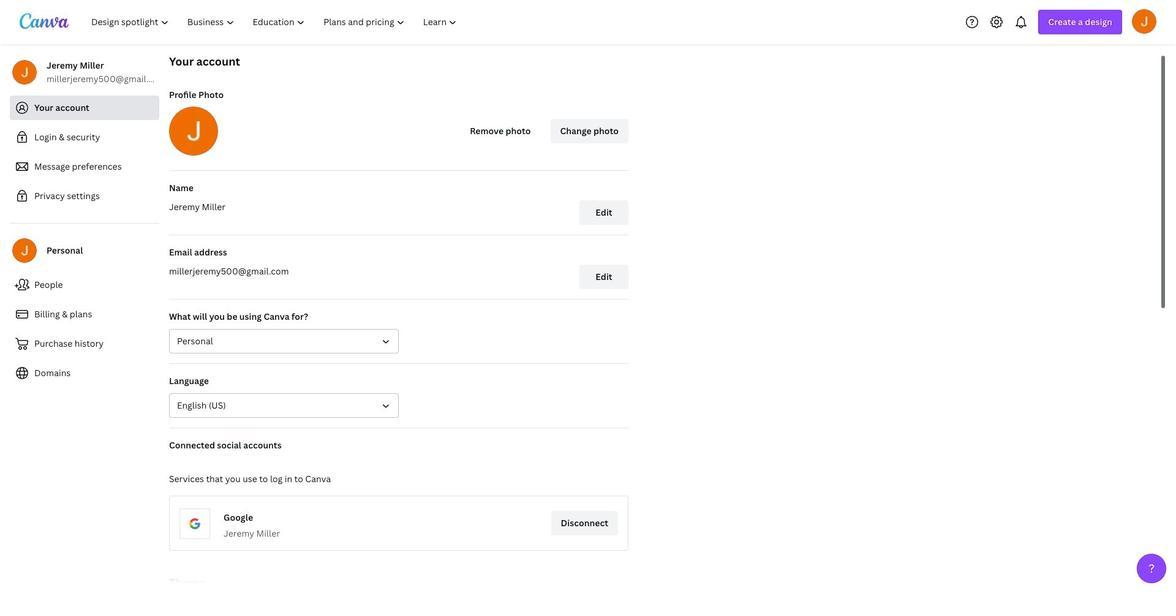 Task type: describe. For each thing, give the bounding box(es) containing it.
top level navigation element
[[83, 10, 468, 34]]

jeremy miller image
[[1133, 9, 1157, 33]]



Task type: vqa. For each thing, say whether or not it's contained in the screenshot.
jeremy miller icon
yes



Task type: locate. For each thing, give the bounding box(es) containing it.
Language: English (US) button
[[169, 394, 399, 418]]

None button
[[169, 329, 399, 354]]



